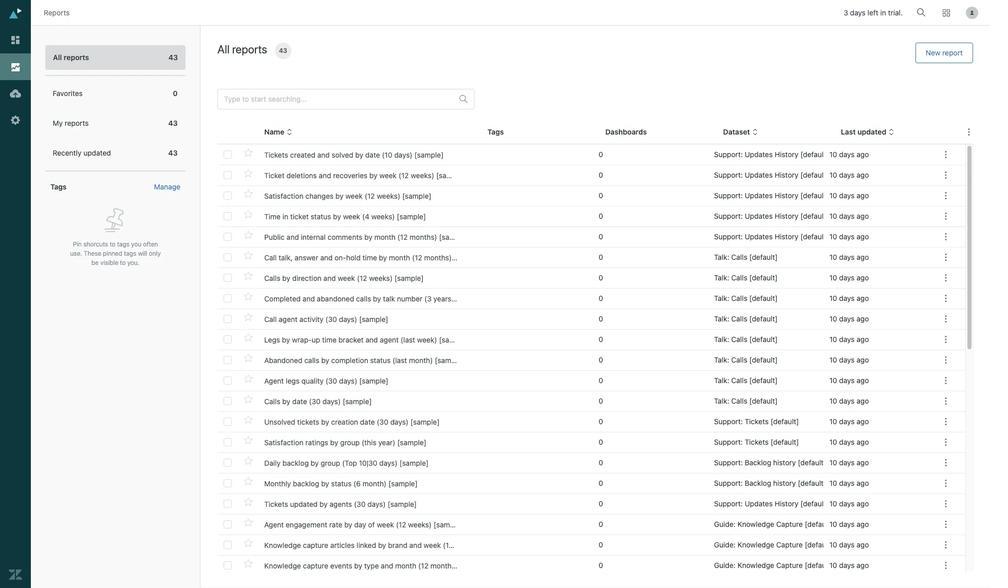Task type: vqa. For each thing, say whether or not it's contained in the screenshot.
8th ago
yes



Task type: locate. For each thing, give the bounding box(es) containing it.
0 vertical spatial guide:
[[714, 520, 736, 529]]

5 support: from the top
[[714, 232, 743, 241]]

3 calls from the top
[[731, 294, 748, 303]]

dashboards
[[605, 128, 647, 136]]

tags
[[117, 241, 129, 248], [124, 250, 136, 258]]

[default]
[[801, 150, 829, 159], [801, 171, 829, 179], [801, 191, 829, 200], [801, 212, 829, 221], [801, 232, 829, 241], [749, 253, 778, 262], [749, 274, 778, 282], [749, 294, 778, 303], [749, 315, 778, 323], [749, 335, 778, 344], [749, 356, 778, 365], [749, 376, 778, 385], [749, 397, 778, 406], [771, 418, 799, 426], [771, 438, 799, 447], [798, 459, 826, 467], [798, 479, 826, 488], [801, 500, 829, 509], [805, 520, 833, 529], [805, 541, 833, 550], [805, 561, 833, 570]]

support: updates history [default] 10 days ago
[[714, 150, 869, 159], [714, 171, 869, 179], [714, 191, 869, 200], [714, 212, 869, 221], [714, 232, 869, 241], [714, 500, 869, 509]]

my
[[53, 119, 63, 128]]

10 days ago
[[830, 253, 869, 262], [830, 274, 869, 282], [830, 294, 869, 303], [830, 315, 869, 323], [830, 335, 869, 344], [830, 356, 869, 365], [830, 376, 869, 385], [830, 397, 869, 406], [830, 418, 869, 426], [830, 438, 869, 447]]

you
[[131, 241, 141, 248]]

0 vertical spatial guide: knowledge capture [default] 10 days ago
[[714, 520, 869, 529]]

0 vertical spatial capture
[[776, 520, 803, 529]]

14 10 from the top
[[830, 418, 837, 426]]

backlog
[[745, 459, 771, 467], [745, 479, 771, 488]]

6 history from the top
[[775, 500, 799, 509]]

2 vertical spatial capture
[[776, 561, 803, 570]]

43 for all reports
[[169, 53, 178, 62]]

updated
[[858, 128, 887, 136], [83, 149, 111, 157]]

6 10 from the top
[[830, 253, 837, 262]]

6 talk: calls [default] from the top
[[714, 356, 778, 365]]

pin
[[73, 241, 82, 248]]

4 calls from the top
[[731, 315, 748, 323]]

1 history from the top
[[773, 459, 796, 467]]

5 name text field from the top
[[261, 353, 462, 368]]

3 support: updates history [default] 10 days ago from the top
[[714, 191, 869, 200]]

talk: calls [default]
[[714, 253, 778, 262], [714, 274, 778, 282], [714, 294, 778, 303], [714, 315, 778, 323], [714, 335, 778, 344], [714, 356, 778, 365], [714, 376, 778, 385], [714, 397, 778, 406]]

0 vertical spatial knowledge
[[738, 520, 774, 529]]

3
[[844, 8, 848, 17]]

tags left you
[[117, 241, 129, 248]]

2 support: updates history [default] 10 days ago from the top
[[714, 171, 869, 179]]

to up pinned at top left
[[110, 241, 115, 248]]

4 name text field from the top
[[261, 333, 462, 347]]

capture
[[776, 520, 803, 529], [776, 541, 803, 550], [776, 561, 803, 570]]

1 vertical spatial support: backlog history [default] 10 days ago
[[714, 479, 869, 488]]

8 talk: from the top
[[714, 397, 729, 406]]

ago
[[857, 150, 869, 159], [857, 171, 869, 179], [857, 191, 869, 200], [857, 212, 869, 221], [857, 232, 869, 241], [857, 253, 869, 262], [857, 274, 869, 282], [857, 294, 869, 303], [857, 315, 869, 323], [857, 335, 869, 344], [857, 356, 869, 365], [857, 376, 869, 385], [857, 397, 869, 406], [857, 418, 869, 426], [857, 438, 869, 447], [857, 459, 869, 467], [857, 479, 869, 488], [857, 500, 869, 509], [857, 520, 869, 529], [857, 541, 869, 550], [857, 561, 869, 570]]

0 horizontal spatial all reports
[[53, 53, 89, 62]]

support:
[[714, 150, 743, 159], [714, 171, 743, 179], [714, 191, 743, 200], [714, 212, 743, 221], [714, 232, 743, 241], [714, 418, 743, 426], [714, 438, 743, 447], [714, 459, 743, 467], [714, 479, 743, 488], [714, 500, 743, 509]]

5 talk: from the top
[[714, 335, 729, 344]]

7 10 from the top
[[830, 274, 837, 282]]

0 horizontal spatial to
[[110, 241, 115, 248]]

7 ago from the top
[[857, 274, 869, 282]]

1 knowledge from the top
[[738, 520, 774, 529]]

1 vertical spatial to
[[120, 259, 126, 267]]

1 vertical spatial updated
[[83, 149, 111, 157]]

0 vertical spatial updated
[[858, 128, 887, 136]]

10 name text field from the top
[[261, 435, 462, 450]]

history
[[773, 459, 796, 467], [773, 479, 796, 488]]

to left you.
[[120, 259, 126, 267]]

last updated
[[841, 128, 887, 136]]

6 talk: from the top
[[714, 356, 729, 365]]

favorites
[[53, 89, 83, 98]]

reports
[[232, 43, 267, 56], [64, 53, 89, 62], [65, 119, 89, 128]]

10
[[830, 150, 837, 159], [830, 171, 837, 179], [830, 191, 837, 200], [830, 212, 837, 221], [830, 232, 837, 241], [830, 253, 837, 262], [830, 274, 837, 282], [830, 294, 837, 303], [830, 315, 837, 323], [830, 335, 837, 344], [830, 356, 837, 365], [830, 376, 837, 385], [830, 397, 837, 406], [830, 418, 837, 426], [830, 438, 837, 447], [830, 459, 837, 467], [830, 479, 837, 488], [830, 500, 837, 509], [830, 520, 837, 529], [830, 541, 837, 550], [830, 561, 837, 570]]

talk:
[[714, 253, 729, 262], [714, 274, 729, 282], [714, 294, 729, 303], [714, 315, 729, 323], [714, 335, 729, 344], [714, 356, 729, 365], [714, 376, 729, 385], [714, 397, 729, 406]]

guide: for 8th name text field
[[714, 520, 736, 529]]

knowledge
[[738, 520, 774, 529], [738, 541, 774, 550], [738, 561, 774, 570]]

1 horizontal spatial updated
[[858, 128, 887, 136]]

zendesk products image
[[943, 9, 950, 16]]

2 history from the top
[[773, 479, 796, 488]]

8 10 from the top
[[830, 294, 837, 303]]

recently updated
[[53, 149, 111, 157]]

0 vertical spatial support: tickets [default]
[[714, 418, 799, 426]]

7 10 days ago from the top
[[830, 376, 869, 385]]

3 knowledge from the top
[[738, 561, 774, 570]]

1 vertical spatial support: tickets [default]
[[714, 438, 799, 447]]

6 ago from the top
[[857, 253, 869, 262]]

dataset
[[723, 128, 750, 136]]

9 10 days ago from the top
[[830, 418, 869, 426]]

updated inside button
[[858, 128, 887, 136]]

2 vertical spatial guide:
[[714, 561, 736, 570]]

support: backlog history [default] 10 days ago for second name text box from the bottom
[[714, 459, 869, 467]]

will
[[138, 250, 147, 258]]

days
[[850, 8, 866, 17], [839, 150, 855, 159], [839, 171, 855, 179], [839, 191, 855, 200], [839, 212, 855, 221], [839, 232, 855, 241], [839, 253, 855, 262], [839, 274, 855, 282], [839, 294, 855, 303], [839, 315, 855, 323], [839, 335, 855, 344], [839, 356, 855, 365], [839, 376, 855, 385], [839, 397, 855, 406], [839, 418, 855, 426], [839, 438, 855, 447], [839, 459, 855, 467], [839, 479, 855, 488], [839, 500, 855, 509], [839, 520, 855, 529], [839, 541, 855, 550], [839, 561, 855, 570]]

2 tickets from the top
[[745, 438, 769, 447]]

5 updates from the top
[[745, 232, 773, 241]]

Name text field
[[261, 148, 462, 162], [261, 168, 462, 183], [261, 230, 462, 244], [261, 250, 462, 265], [261, 271, 462, 285], [261, 292, 462, 306], [261, 374, 462, 388], [261, 394, 462, 409], [261, 415, 462, 429], [261, 435, 462, 450], [261, 456, 462, 470], [261, 559, 462, 573]]

1 guide: from the top
[[714, 520, 736, 529]]

1 vertical spatial tags
[[50, 183, 66, 191]]

9 name text field from the top
[[261, 538, 462, 553]]

0 horizontal spatial tags
[[50, 183, 66, 191]]

10 support: from the top
[[714, 500, 743, 509]]

1 vertical spatial history
[[773, 479, 796, 488]]

10 10 from the top
[[830, 335, 837, 344]]

support: tickets [default]
[[714, 418, 799, 426], [714, 438, 799, 447]]

1 vertical spatial tickets
[[745, 438, 769, 447]]

0 vertical spatial tags
[[488, 128, 504, 136]]

to
[[110, 241, 115, 248], [120, 259, 126, 267]]

updates
[[745, 150, 773, 159], [745, 171, 773, 179], [745, 191, 773, 200], [745, 212, 773, 221], [745, 232, 773, 241], [745, 500, 773, 509]]

last updated button
[[841, 127, 895, 137]]

history
[[775, 150, 799, 159], [775, 171, 799, 179], [775, 191, 799, 200], [775, 212, 799, 221], [775, 232, 799, 241], [775, 500, 799, 509]]

43
[[279, 47, 287, 55], [169, 53, 178, 62], [168, 119, 178, 128], [168, 149, 178, 157]]

dataset button
[[723, 127, 758, 137]]

6 10 days ago from the top
[[830, 356, 869, 365]]

1 vertical spatial guide:
[[714, 541, 736, 550]]

1 horizontal spatial all
[[217, 43, 230, 56]]

recently
[[53, 149, 81, 157]]

1 10 from the top
[[830, 150, 837, 159]]

calls
[[731, 253, 748, 262], [731, 274, 748, 282], [731, 294, 748, 303], [731, 315, 748, 323], [731, 335, 748, 344], [731, 356, 748, 365], [731, 376, 748, 385], [731, 397, 748, 406]]

7 talk: calls [default] from the top
[[714, 376, 778, 385]]

tags
[[488, 128, 504, 136], [50, 183, 66, 191]]

7 name text field from the top
[[261, 374, 462, 388]]

3 10 from the top
[[830, 191, 837, 200]]

Name text field
[[261, 189, 462, 203], [261, 209, 462, 224], [261, 312, 462, 326], [261, 333, 462, 347], [261, 353, 462, 368], [261, 477, 462, 491], [261, 497, 462, 512], [261, 518, 462, 532], [261, 538, 462, 553]]

shorcuts
[[83, 241, 108, 248]]

6 updates from the top
[[745, 500, 773, 509]]

0 horizontal spatial updated
[[83, 149, 111, 157]]

2 support: from the top
[[714, 171, 743, 179]]

updated right the recently
[[83, 149, 111, 157]]

43 for recently updated
[[168, 149, 178, 157]]

2 vertical spatial knowledge
[[738, 561, 774, 570]]

0 vertical spatial backlog
[[745, 459, 771, 467]]

4 ago from the top
[[857, 212, 869, 221]]

talk: calls [default] for sixth name text box from the bottom
[[714, 376, 778, 385]]

guide: knowledge capture [default] 10 days ago
[[714, 520, 869, 529], [714, 541, 869, 550], [714, 561, 869, 570]]

1 capture from the top
[[776, 520, 803, 529]]

5 10 days ago from the top
[[830, 335, 869, 344]]

guide:
[[714, 520, 736, 529], [714, 541, 736, 550], [714, 561, 736, 570]]

2 guide: from the top
[[714, 541, 736, 550]]

1 guide: knowledge capture [default] 10 days ago from the top
[[714, 520, 869, 529]]

1 support: tickets [default] from the top
[[714, 418, 799, 426]]

1 vertical spatial backlog
[[745, 479, 771, 488]]

1 calls from the top
[[731, 253, 748, 262]]

knowledge for 8th name text field
[[738, 520, 774, 529]]

all reports
[[217, 43, 267, 56], [53, 53, 89, 62]]

1 vertical spatial knowledge
[[738, 541, 774, 550]]

only
[[149, 250, 161, 258]]

3 10 days ago from the top
[[830, 294, 869, 303]]

1 support: backlog history [default] 10 days ago from the top
[[714, 459, 869, 467]]

1 vertical spatial guide: knowledge capture [default] 10 days ago
[[714, 541, 869, 550]]

pin shorcuts to tags you often use. these pinned tags will only be visible to you.
[[70, 241, 162, 267]]

1 vertical spatial tags
[[124, 250, 136, 258]]

talk: calls [default] for 9th name text box from the bottom of the page
[[714, 253, 778, 262]]

you.
[[127, 259, 139, 267]]

3 guide: knowledge capture [default] 10 days ago from the top
[[714, 561, 869, 570]]

zendesk image
[[9, 569, 22, 582]]

17 10 from the top
[[830, 479, 837, 488]]

2 knowledge from the top
[[738, 541, 774, 550]]

7 name text field from the top
[[261, 497, 462, 512]]

1 10 days ago from the top
[[830, 253, 869, 262]]

1 vertical spatial capture
[[776, 541, 803, 550]]

2 backlog from the top
[[745, 479, 771, 488]]

1 talk: calls [default] from the top
[[714, 253, 778, 262]]

2 10 from the top
[[830, 171, 837, 179]]

support: backlog history [default] 10 days ago
[[714, 459, 869, 467], [714, 479, 869, 488]]

1 horizontal spatial tags
[[488, 128, 504, 136]]

12 10 from the top
[[830, 376, 837, 385]]

2 talk: calls [default] from the top
[[714, 274, 778, 282]]

updated right the last
[[858, 128, 887, 136]]

tags up you.
[[124, 250, 136, 258]]

0
[[173, 89, 178, 98], [599, 150, 603, 159], [599, 171, 603, 179], [599, 191, 603, 200], [599, 212, 603, 221], [599, 232, 603, 241], [599, 253, 603, 262], [599, 274, 603, 282], [599, 294, 603, 303], [599, 315, 603, 323], [599, 335, 603, 344], [599, 356, 603, 365], [599, 376, 603, 385], [599, 397, 603, 406], [599, 418, 603, 426], [599, 438, 603, 447], [599, 459, 603, 467], [599, 479, 603, 488], [599, 500, 603, 509], [599, 520, 603, 529], [599, 541, 603, 550], [599, 561, 603, 570]]

tickets
[[745, 418, 769, 426], [745, 438, 769, 447]]

9 name text field from the top
[[261, 415, 462, 429]]

0 vertical spatial history
[[773, 459, 796, 467]]

0 vertical spatial support: backlog history [default] 10 days ago
[[714, 459, 869, 467]]

1 history from the top
[[775, 150, 799, 159]]

19 10 from the top
[[830, 520, 837, 529]]

19 ago from the top
[[857, 520, 869, 529]]

group
[[45, 40, 186, 288]]

3 talk: calls [default] from the top
[[714, 294, 778, 303]]

6 name text field from the top
[[261, 292, 462, 306]]

all
[[217, 43, 230, 56], [53, 53, 62, 62]]

report
[[943, 48, 963, 57]]

21 ago from the top
[[857, 561, 869, 570]]

0 vertical spatial tickets
[[745, 418, 769, 426]]

2 vertical spatial guide: knowledge capture [default] 10 days ago
[[714, 561, 869, 570]]

3 capture from the top
[[776, 561, 803, 570]]

8 ago from the top
[[857, 294, 869, 303]]

3 guide: from the top
[[714, 561, 736, 570]]



Task type: describe. For each thing, give the bounding box(es) containing it.
name button
[[264, 127, 293, 137]]

1 horizontal spatial all reports
[[217, 43, 267, 56]]

6 calls from the top
[[731, 356, 748, 365]]

trial.
[[888, 8, 903, 17]]

20 10 from the top
[[830, 541, 837, 550]]

1 name text field from the top
[[261, 148, 462, 162]]

5 history from the top
[[775, 232, 799, 241]]

3 support: from the top
[[714, 191, 743, 200]]

talk: calls [default] for sixth name text field from the bottom
[[714, 335, 778, 344]]

9 10 from the top
[[830, 315, 837, 323]]

new report button
[[916, 43, 973, 63]]

18 10 from the top
[[830, 500, 837, 509]]

3 ago from the top
[[857, 191, 869, 200]]

talk: calls [default] for fifth name text box from the bottom of the page
[[714, 397, 778, 406]]

last
[[841, 128, 856, 136]]

8 name text field from the top
[[261, 518, 462, 532]]

reports
[[44, 8, 70, 17]]

0 horizontal spatial all
[[53, 53, 62, 62]]

1 horizontal spatial to
[[120, 259, 126, 267]]

4 talk: from the top
[[714, 315, 729, 323]]

group containing all reports
[[45, 40, 186, 288]]

4 updates from the top
[[745, 212, 773, 221]]

1 talk: from the top
[[714, 253, 729, 262]]

43 for my reports
[[168, 119, 178, 128]]

15 ago from the top
[[857, 438, 869, 447]]

new
[[926, 48, 941, 57]]

my reports
[[53, 119, 89, 128]]

4 support: from the top
[[714, 212, 743, 221]]

talk: calls [default] for seventh name text box from the bottom
[[714, 294, 778, 303]]

support: backlog history [default] 10 days ago for 6th name text field
[[714, 479, 869, 488]]

visible
[[100, 259, 118, 267]]

Search field
[[224, 95, 456, 104]]

2 guide: knowledge capture [default] 10 days ago from the top
[[714, 541, 869, 550]]

6 support: from the top
[[714, 418, 743, 426]]

knowledge for 1st name text field from the bottom of the page
[[738, 541, 774, 550]]

1 ago from the top
[[857, 150, 869, 159]]

8 calls from the top
[[731, 397, 748, 406]]

1 name text field from the top
[[261, 189, 462, 203]]

3 updates from the top
[[745, 191, 773, 200]]

2 support: tickets [default] from the top
[[714, 438, 799, 447]]

11 10 from the top
[[830, 356, 837, 365]]

6 support: updates history [default] 10 days ago from the top
[[714, 500, 869, 509]]

5 support: updates history [default] 10 days ago from the top
[[714, 232, 869, 241]]

9 support: from the top
[[714, 479, 743, 488]]

left
[[868, 8, 879, 17]]

datasets image
[[9, 87, 22, 100]]

3 days left in trial.
[[844, 8, 903, 17]]

12 name text field from the top
[[261, 559, 462, 573]]

new report
[[926, 48, 963, 57]]

11 name text field from the top
[[261, 456, 462, 470]]

2 name text field from the top
[[261, 209, 462, 224]]

2 capture from the top
[[776, 541, 803, 550]]

8 10 days ago from the top
[[830, 397, 869, 406]]

3 name text field from the top
[[261, 312, 462, 326]]

10 ago from the top
[[857, 335, 869, 344]]

13 10 from the top
[[830, 397, 837, 406]]

reports image
[[9, 60, 22, 74]]

admin image
[[9, 114, 22, 127]]

dashboard image
[[9, 33, 22, 47]]

12 ago from the top
[[857, 376, 869, 385]]

0 vertical spatial tags
[[117, 241, 129, 248]]

1 tickets from the top
[[745, 418, 769, 426]]

talk: calls [default] for third name text field from the top of the page
[[714, 315, 778, 323]]

be
[[91, 259, 99, 267]]

2 name text field from the top
[[261, 168, 462, 183]]

in
[[880, 8, 886, 17]]

11 ago from the top
[[857, 356, 869, 365]]

2 calls from the top
[[731, 274, 748, 282]]

pinned
[[103, 250, 122, 258]]

name
[[264, 128, 284, 136]]

10 10 days ago from the top
[[830, 438, 869, 447]]

3 name text field from the top
[[261, 230, 462, 244]]

6 name text field from the top
[[261, 477, 462, 491]]

manage
[[154, 183, 180, 191]]

use.
[[70, 250, 82, 258]]

3 talk: from the top
[[714, 294, 729, 303]]

14 ago from the top
[[857, 418, 869, 426]]

9 ago from the top
[[857, 315, 869, 323]]

8 support: from the top
[[714, 459, 743, 467]]

updated for recently updated
[[83, 149, 111, 157]]

1 support: from the top
[[714, 150, 743, 159]]

these
[[84, 250, 101, 258]]

manage link
[[154, 182, 180, 192]]

15 10 from the top
[[830, 438, 837, 447]]

Search... field
[[919, 5, 929, 20]]

guide: for 1st name text field from the bottom of the page
[[714, 541, 736, 550]]

16 ago from the top
[[857, 459, 869, 467]]

5 name text field from the top
[[261, 271, 462, 285]]

7 support: from the top
[[714, 438, 743, 447]]

2 ago from the top
[[857, 171, 869, 179]]

5 ago from the top
[[857, 232, 869, 241]]

updated for last updated
[[858, 128, 887, 136]]

4 name text field from the top
[[261, 250, 462, 265]]

4 support: updates history [default] 10 days ago from the top
[[714, 212, 869, 221]]

4 history from the top
[[775, 212, 799, 221]]

often
[[143, 241, 158, 248]]

20 ago from the top
[[857, 541, 869, 550]]

8 name text field from the top
[[261, 394, 462, 409]]

talk: calls [default] for 5th name text field
[[714, 356, 778, 365]]

0 vertical spatial to
[[110, 241, 115, 248]]

18 ago from the top
[[857, 500, 869, 509]]

16 10 from the top
[[830, 459, 837, 467]]

talk: calls [default] for 8th name text box from the bottom
[[714, 274, 778, 282]]



